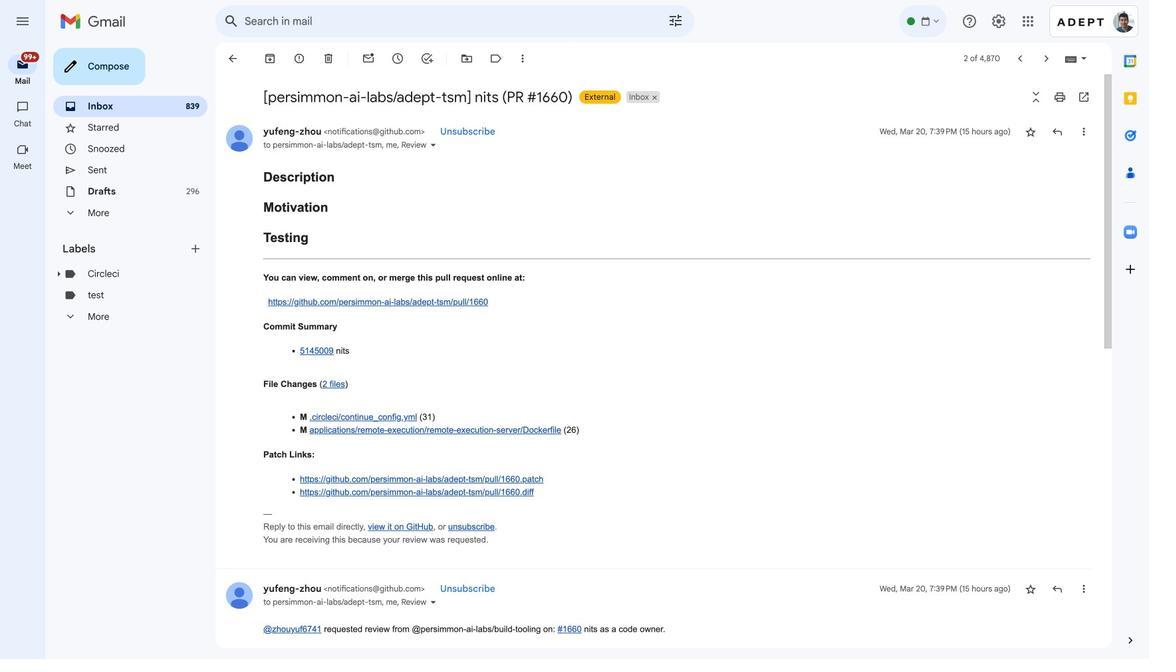 Task type: locate. For each thing, give the bounding box(es) containing it.
list
[[215, 112, 1091, 659]]

labels image
[[489, 52, 503, 65]]

older image
[[1040, 52, 1053, 65]]

settings image
[[991, 13, 1007, 29]]

archive image
[[263, 52, 277, 65]]

heading
[[0, 76, 45, 86], [0, 118, 45, 129], [0, 161, 45, 172], [63, 242, 189, 255]]

Not starred checkbox
[[1024, 582, 1038, 595]]

show details image for not starred checkbox
[[429, 141, 437, 149]]

0 vertical spatial show details image
[[429, 141, 437, 149]]

report spam image
[[293, 52, 306, 65]]

main menu image
[[15, 13, 31, 29]]

back to inbox image
[[226, 52, 239, 65]]

Not starred checkbox
[[1024, 125, 1038, 138]]

cell
[[880, 125, 1011, 138], [263, 126, 427, 137], [880, 582, 1011, 595], [263, 583, 427, 594]]

snooze image
[[391, 52, 404, 65]]

newer image
[[1014, 52, 1027, 65]]

show details image
[[429, 141, 437, 149], [429, 598, 437, 606]]

1 show details image from the top
[[429, 141, 437, 149]]

navigation
[[0, 43, 47, 659]]

1 vertical spatial show details image
[[429, 598, 437, 606]]

advanced search options image
[[662, 7, 689, 34]]

more email options image
[[516, 52, 529, 65]]

tab list
[[1112, 43, 1149, 611]]

2 show details image from the top
[[429, 598, 437, 606]]



Task type: describe. For each thing, give the bounding box(es) containing it.
Search in mail search field
[[215, 5, 694, 37]]

search in mail image
[[219, 9, 243, 33]]

gmail image
[[60, 8, 132, 35]]

delete image
[[322, 52, 335, 65]]

not starred image
[[1024, 125, 1038, 138]]

Search in mail text field
[[245, 15, 630, 28]]

support image
[[962, 13, 978, 29]]

show details image for not starred option
[[429, 598, 437, 606]]

move to image
[[460, 52, 474, 65]]

select input tool image
[[1080, 53, 1088, 63]]

add to tasks image
[[420, 52, 434, 65]]



Task type: vqa. For each thing, say whether or not it's contained in the screenshot.
China link
no



